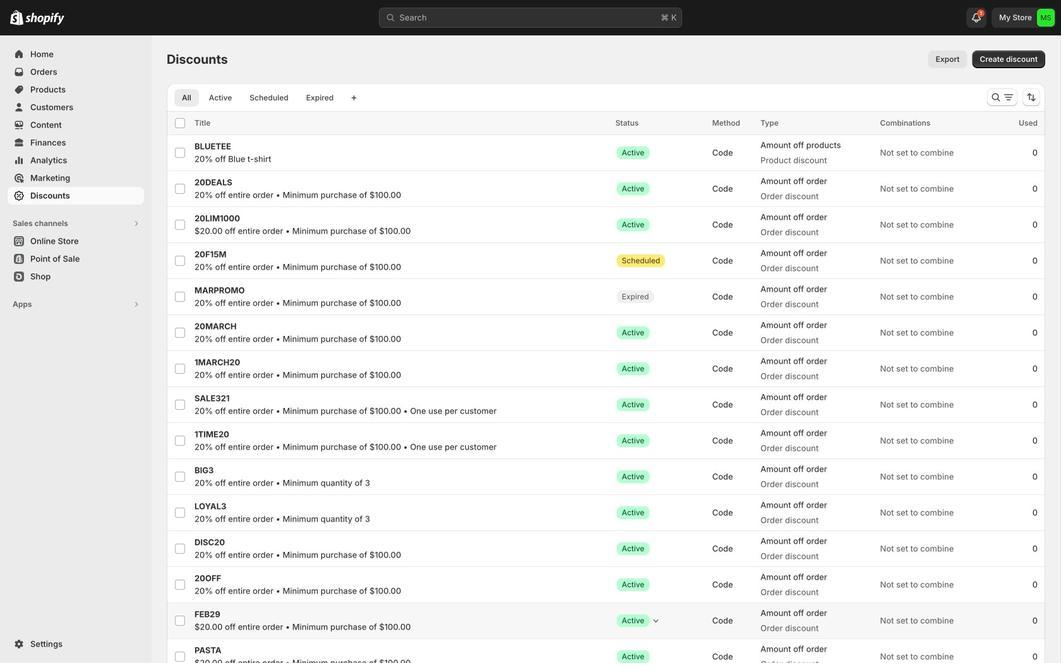 Task type: locate. For each thing, give the bounding box(es) containing it.
shopify image
[[10, 10, 23, 25], [25, 12, 64, 25]]

my store image
[[1038, 9, 1056, 27]]

tab list
[[172, 88, 344, 107]]



Task type: describe. For each thing, give the bounding box(es) containing it.
1 horizontal spatial shopify image
[[25, 12, 64, 25]]

0 horizontal spatial shopify image
[[10, 10, 23, 25]]



Task type: vqa. For each thing, say whether or not it's contained in the screenshot.
"0.00" text field at top left
no



